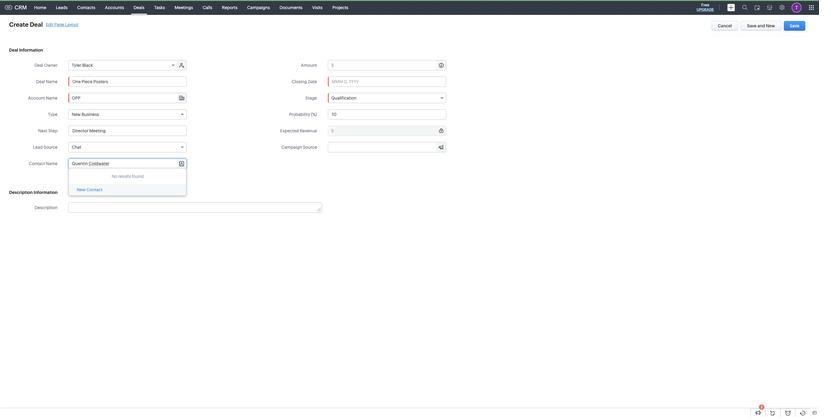 Task type: vqa. For each thing, say whether or not it's contained in the screenshot.
logo
no



Task type: describe. For each thing, give the bounding box(es) containing it.
New Business field
[[68, 109, 187, 120]]

deals
[[134, 5, 145, 10]]

business
[[82, 112, 99, 117]]

$ for amount
[[331, 63, 334, 68]]

expected revenue
[[280, 128, 317, 133]]

accounts link
[[100, 0, 129, 15]]

tyler black
[[72, 63, 93, 68]]

save button
[[784, 21, 806, 31]]

profile element
[[788, 0, 805, 15]]

probability
[[289, 112, 310, 117]]

create menu element
[[724, 0, 739, 15]]

visits
[[312, 5, 323, 10]]

tasks
[[154, 5, 165, 10]]

found
[[132, 174, 144, 179]]

create
[[9, 21, 29, 28]]

name for account name
[[46, 96, 58, 101]]

new inside save and new button
[[766, 23, 775, 28]]

contact name
[[29, 161, 58, 166]]

new contact
[[77, 187, 102, 192]]

home link
[[29, 0, 51, 15]]

layout
[[65, 22, 78, 27]]

Chat field
[[68, 142, 187, 152]]

edit page layout link
[[46, 22, 78, 27]]

projects
[[332, 5, 348, 10]]

create deal edit page layout
[[9, 21, 78, 28]]

cancel
[[718, 23, 732, 28]]

cancel button
[[712, 21, 739, 31]]

qualification
[[331, 96, 357, 101]]

tyler
[[72, 63, 81, 68]]

crm
[[15, 4, 27, 11]]

save and new button
[[741, 21, 782, 31]]

description for description information
[[9, 190, 33, 195]]

source for campaign source
[[303, 145, 317, 150]]

free
[[702, 3, 710, 7]]

information for deal information
[[19, 48, 43, 53]]

type
[[48, 112, 58, 117]]

source for lead source
[[43, 145, 58, 150]]

search image
[[743, 5, 748, 10]]

no
[[112, 174, 117, 179]]

upgrade
[[697, 8, 714, 12]]

accounts
[[105, 5, 124, 10]]

description for description
[[35, 205, 58, 210]]

save and new
[[747, 23, 775, 28]]

contacts link
[[72, 0, 100, 15]]

reports
[[222, 5, 238, 10]]

stage
[[306, 96, 317, 101]]

meetings
[[175, 5, 193, 10]]

calls
[[203, 5, 212, 10]]

new for new business
[[72, 112, 81, 117]]

name for contact name
[[46, 161, 58, 166]]

deals link
[[129, 0, 149, 15]]

projects link
[[328, 0, 353, 15]]

profile image
[[792, 3, 802, 12]]

page
[[54, 22, 64, 27]]

amount
[[301, 63, 317, 68]]

information for description information
[[34, 190, 58, 195]]

new business
[[72, 112, 99, 117]]

contacts
[[77, 5, 95, 10]]



Task type: locate. For each thing, give the bounding box(es) containing it.
save
[[747, 23, 757, 28], [790, 23, 800, 28]]

0 horizontal spatial contact
[[29, 161, 45, 166]]

campaigns link
[[242, 0, 275, 15]]

3 name from the top
[[46, 161, 58, 166]]

save for save and new
[[747, 23, 757, 28]]

1 horizontal spatial description
[[35, 205, 58, 210]]

search element
[[739, 0, 751, 15]]

None text field
[[328, 109, 446, 120], [68, 126, 187, 136], [328, 142, 446, 152], [69, 203, 322, 213], [328, 109, 446, 120], [68, 126, 187, 136], [328, 142, 446, 152], [69, 203, 322, 213]]

probability (%)
[[289, 112, 317, 117]]

0 vertical spatial name
[[46, 79, 58, 84]]

None text field
[[335, 60, 446, 70], [68, 77, 187, 87], [69, 93, 187, 103], [335, 126, 446, 136], [69, 159, 187, 169], [335, 60, 446, 70], [68, 77, 187, 87], [69, 93, 187, 103], [335, 126, 446, 136], [69, 159, 187, 169]]

campaign source
[[282, 145, 317, 150]]

0 vertical spatial contact
[[29, 161, 45, 166]]

save for save
[[790, 23, 800, 28]]

0 horizontal spatial source
[[43, 145, 58, 150]]

date
[[308, 79, 317, 84]]

visits link
[[308, 0, 328, 15]]

2 name from the top
[[46, 96, 58, 101]]

save left and
[[747, 23, 757, 28]]

1 $ from the top
[[331, 63, 334, 68]]

deal left the edit
[[30, 21, 43, 28]]

name down lead source
[[46, 161, 58, 166]]

deal for deal information
[[9, 48, 18, 53]]

documents link
[[275, 0, 308, 15]]

new for new contact
[[77, 187, 86, 192]]

0 horizontal spatial description
[[9, 190, 33, 195]]

campaign
[[282, 145, 302, 150]]

contact
[[29, 161, 45, 166], [86, 187, 102, 192]]

1 save from the left
[[747, 23, 757, 28]]

0 vertical spatial information
[[19, 48, 43, 53]]

Qualification field
[[328, 93, 446, 103]]

name down owner
[[46, 79, 58, 84]]

description
[[9, 190, 33, 195], [35, 205, 58, 210]]

1 horizontal spatial save
[[790, 23, 800, 28]]

calls link
[[198, 0, 217, 15]]

deal information
[[9, 48, 43, 53]]

and
[[758, 23, 765, 28]]

deal owner
[[34, 63, 58, 68]]

calendar image
[[755, 5, 760, 10]]

0 vertical spatial $
[[331, 63, 334, 68]]

information up "deal owner"
[[19, 48, 43, 53]]

2 source from the left
[[303, 145, 317, 150]]

2 $ from the top
[[331, 128, 334, 133]]

1 source from the left
[[43, 145, 58, 150]]

$ right revenue
[[331, 128, 334, 133]]

1 name from the top
[[46, 79, 58, 84]]

meetings link
[[170, 0, 198, 15]]

closing
[[292, 79, 307, 84]]

information down contact name
[[34, 190, 58, 195]]

2 save from the left
[[790, 23, 800, 28]]

results
[[118, 174, 131, 179]]

deal for deal name
[[36, 79, 45, 84]]

next step
[[38, 128, 58, 133]]

new inside new business field
[[72, 112, 81, 117]]

name for deal name
[[46, 79, 58, 84]]

black
[[82, 63, 93, 68]]

deal left owner
[[34, 63, 43, 68]]

step
[[48, 128, 58, 133]]

deal
[[30, 21, 43, 28], [9, 48, 18, 53], [34, 63, 43, 68], [36, 79, 45, 84]]

free upgrade
[[697, 3, 714, 12]]

0 vertical spatial new
[[766, 23, 775, 28]]

lead source
[[33, 145, 58, 150]]

source down revenue
[[303, 145, 317, 150]]

0 horizontal spatial save
[[747, 23, 757, 28]]

deal down create
[[9, 48, 18, 53]]

deal name
[[36, 79, 58, 84]]

reports link
[[217, 0, 242, 15]]

1 vertical spatial contact
[[86, 187, 102, 192]]

$ right amount
[[331, 63, 334, 68]]

1 vertical spatial name
[[46, 96, 58, 101]]

1 vertical spatial new
[[72, 112, 81, 117]]

tasks link
[[149, 0, 170, 15]]

2 vertical spatial name
[[46, 161, 58, 166]]

account
[[28, 96, 45, 101]]

$
[[331, 63, 334, 68], [331, 128, 334, 133]]

1 vertical spatial information
[[34, 190, 58, 195]]

next
[[38, 128, 47, 133]]

deal for deal owner
[[34, 63, 43, 68]]

save down profile icon
[[790, 23, 800, 28]]

new
[[766, 23, 775, 28], [72, 112, 81, 117], [77, 187, 86, 192]]

2
[[761, 405, 763, 409]]

chat
[[72, 145, 81, 150]]

leads link
[[51, 0, 72, 15]]

1 vertical spatial description
[[35, 205, 58, 210]]

create menu image
[[728, 4, 735, 11]]

lead
[[33, 145, 43, 150]]

name
[[46, 79, 58, 84], [46, 96, 58, 101], [46, 161, 58, 166]]

None field
[[69, 93, 187, 103], [328, 142, 446, 152], [69, 159, 187, 169], [69, 93, 187, 103], [328, 142, 446, 152], [69, 159, 187, 169]]

campaigns
[[247, 5, 270, 10]]

name right 'account'
[[46, 96, 58, 101]]

documents
[[280, 5, 303, 10]]

edit
[[46, 22, 53, 27]]

closing date
[[292, 79, 317, 84]]

revenue
[[300, 128, 317, 133]]

0 vertical spatial description
[[9, 190, 33, 195]]

1 vertical spatial $
[[331, 128, 334, 133]]

leads
[[56, 5, 68, 10]]

expected
[[280, 128, 299, 133]]

source right lead
[[43, 145, 58, 150]]

1 horizontal spatial source
[[303, 145, 317, 150]]

no results found
[[112, 174, 144, 179]]

source
[[43, 145, 58, 150], [303, 145, 317, 150]]

owner
[[44, 63, 58, 68]]

crm link
[[5, 4, 27, 11]]

information
[[19, 48, 43, 53], [34, 190, 58, 195]]

2 vertical spatial new
[[77, 187, 86, 192]]

deal up account name
[[36, 79, 45, 84]]

description information
[[9, 190, 58, 195]]

account name
[[28, 96, 58, 101]]

Tyler Black field
[[69, 60, 178, 70]]

$ for expected revenue
[[331, 128, 334, 133]]

(%)
[[311, 112, 317, 117]]

MMM D, YYYY text field
[[328, 77, 446, 87]]

home
[[34, 5, 46, 10]]

1 horizontal spatial contact
[[86, 187, 102, 192]]



